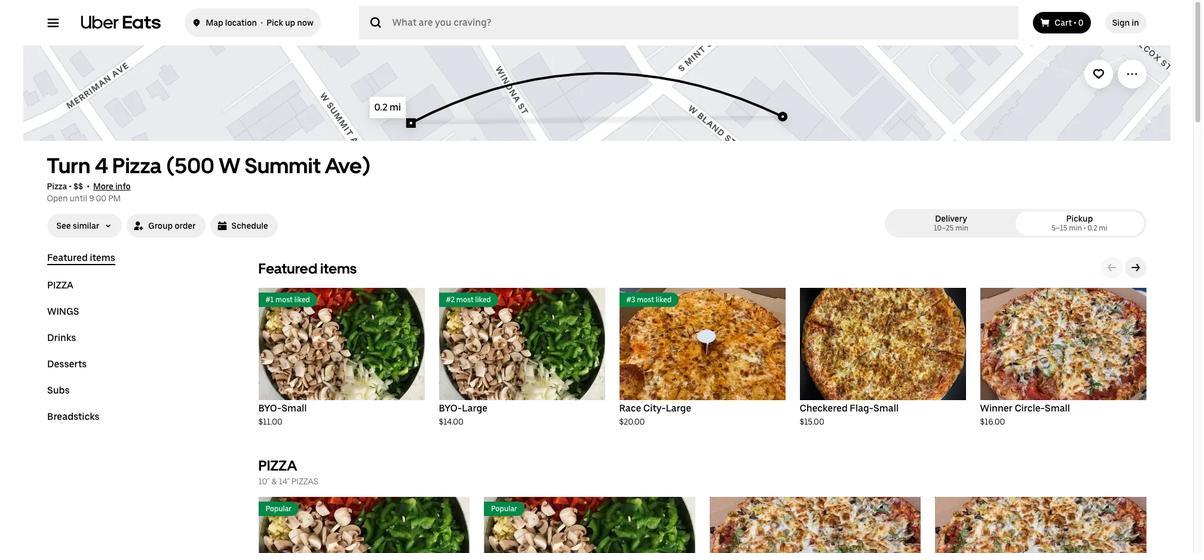 Task type: describe. For each thing, give the bounding box(es) containing it.
• left $$
[[69, 182, 72, 191]]

small for winner circle-small
[[1045, 403, 1071, 414]]

$15.00
[[800, 417, 825, 427]]

min for pickup
[[1070, 224, 1083, 233]]

0
[[1079, 18, 1084, 27]]

w
[[219, 153, 241, 179]]

pm
[[108, 194, 121, 203]]

circle-
[[1015, 403, 1045, 414]]

map location • pick up now
[[206, 18, 314, 27]]

three dots horizontal button
[[1118, 60, 1147, 88]]

0.2 mi
[[375, 102, 401, 113]]

info
[[115, 182, 131, 191]]

1 horizontal spatial featured items
[[259, 260, 357, 277]]

most for city-
[[637, 296, 655, 304]]

1 horizontal spatial featured
[[259, 260, 318, 277]]

turn 4 pizza (500 w summit ave)
[[47, 153, 371, 179]]

cart
[[1055, 18, 1073, 27]]

#2
[[446, 296, 455, 304]]

What are you craving? text field
[[393, 11, 1005, 35]]

pizza • $$ • more info open until 9:00 pm
[[47, 182, 131, 203]]

now
[[297, 18, 314, 27]]

winner circle-small $16.00
[[981, 403, 1071, 427]]

pizza for pizza
[[47, 280, 73, 291]]

pizza for pizza 10" & 14" pizzas
[[259, 457, 297, 475]]

deliver to image
[[192, 16, 201, 30]]

featured inside button
[[47, 252, 87, 264]]

heart outline link
[[1085, 60, 1113, 88]]

flag-
[[850, 403, 874, 414]]

see similar
[[56, 221, 99, 231]]

map
[[206, 18, 223, 27]]

9:00
[[89, 194, 106, 203]]

$$
[[74, 182, 83, 191]]

open
[[47, 194, 68, 203]]

• right $$
[[87, 182, 90, 191]]

cart • 0
[[1055, 18, 1084, 27]]

checkered
[[800, 403, 848, 414]]

more info link
[[93, 182, 131, 191]]

#3 most liked
[[627, 296, 672, 304]]

large inside byo-large $14.00
[[462, 403, 488, 414]]

sign
[[1113, 18, 1130, 27]]

race
[[620, 403, 642, 414]]

0 horizontal spatial 0.2
[[375, 102, 388, 113]]

small for checkered flag-small
[[874, 403, 899, 414]]

view more options image
[[1126, 68, 1138, 80]]

until
[[70, 194, 87, 203]]

summit
[[245, 153, 321, 179]]

byo-large $14.00
[[439, 403, 488, 427]]

pizza inside pizza • $$ • more info open until 9:00 pm
[[47, 182, 67, 191]]

navigation containing featured items
[[47, 252, 230, 438]]

byo-small $11.00
[[259, 403, 307, 427]]

min for delivery
[[956, 224, 969, 233]]

wings button
[[47, 306, 79, 318]]

liked for large
[[475, 296, 491, 304]]

pizza 10" & 14" pizzas
[[259, 457, 319, 487]]

0 vertical spatial pizza
[[112, 153, 162, 179]]

#3
[[627, 296, 636, 304]]

see
[[56, 221, 71, 231]]

delivery
[[936, 214, 968, 224]]

pizza button
[[47, 280, 73, 292]]

liked for city-
[[656, 296, 672, 304]]

1 popular from the left
[[266, 505, 292, 513]]

chevron down small image
[[104, 222, 113, 230]]

0 horizontal spatial featured items
[[47, 252, 115, 264]]

sign in
[[1113, 18, 1140, 27]]

1 horizontal spatial items
[[320, 260, 357, 277]]

drinks button
[[47, 332, 76, 344]]



Task type: vqa. For each thing, say whether or not it's contained in the screenshot.


Task type: locate. For each thing, give the bounding box(es) containing it.
1 horizontal spatial popular
[[491, 505, 517, 513]]

1 small from the left
[[282, 403, 307, 414]]

schedule button
[[210, 214, 278, 238], [210, 214, 278, 238]]

breadsticks
[[47, 411, 99, 423]]

items
[[90, 252, 115, 264], [320, 260, 357, 277]]

byo- inside byo-small $11.00
[[259, 403, 282, 414]]

2 horizontal spatial small
[[1045, 403, 1071, 414]]

0 horizontal spatial mi
[[390, 102, 401, 113]]

1 horizontal spatial 0.2
[[1088, 224, 1098, 233]]

small inside byo-small $11.00
[[282, 403, 307, 414]]

breadsticks button
[[47, 411, 99, 423]]

0 vertical spatial mi
[[390, 102, 401, 113]]

0 horizontal spatial most
[[275, 296, 293, 304]]

small inside winner circle-small $16.00
[[1045, 403, 1071, 414]]

1 horizontal spatial large
[[666, 403, 692, 414]]

items inside button
[[90, 252, 115, 264]]

checkered flag-small $15.00
[[800, 403, 899, 427]]

pizza up &
[[259, 457, 297, 475]]

1 horizontal spatial pizza
[[112, 153, 162, 179]]

1 liked from the left
[[294, 296, 310, 304]]

$20.00
[[620, 417, 645, 427]]

pickup 5–15 min • 0.2 mi
[[1052, 214, 1108, 233]]

group order
[[148, 221, 196, 231]]

#1 most liked
[[266, 296, 310, 304]]

1 vertical spatial pizza
[[47, 182, 67, 191]]

byo- inside byo-large $14.00
[[439, 403, 462, 414]]

navigation
[[47, 252, 230, 438]]

pizza
[[112, 153, 162, 179], [47, 182, 67, 191]]

pizza up 'open'
[[47, 182, 67, 191]]

0 horizontal spatial small
[[282, 403, 307, 414]]

1 horizontal spatial pizza
[[259, 457, 297, 475]]

0.2 inside pickup 5–15 min • 0.2 mi
[[1088, 224, 1098, 233]]

0 vertical spatial 0.2
[[375, 102, 388, 113]]

• down pickup
[[1084, 224, 1086, 233]]

4
[[95, 153, 108, 179]]

14"
[[279, 477, 290, 487]]

similar
[[73, 221, 99, 231]]

featured up the '#1 most liked'
[[259, 260, 318, 277]]

[object Object] radio
[[890, 212, 1013, 236]]

&
[[272, 477, 277, 487]]

liked
[[294, 296, 310, 304], [475, 296, 491, 304], [656, 296, 672, 304]]

1 large from the left
[[462, 403, 488, 414]]

min inside delivery 10–25 min
[[956, 224, 969, 233]]

2 large from the left
[[666, 403, 692, 414]]

2 liked from the left
[[475, 296, 491, 304]]

min
[[956, 224, 969, 233], [1070, 224, 1083, 233]]

small inside checkered flag-small $15.00
[[874, 403, 899, 414]]

main navigation menu image
[[47, 17, 59, 29]]

10–25
[[934, 224, 954, 233]]

liked right #1
[[294, 296, 310, 304]]

small
[[282, 403, 307, 414], [874, 403, 899, 414], [1045, 403, 1071, 414]]

(500
[[166, 153, 214, 179]]

0.2
[[375, 102, 388, 113], [1088, 224, 1098, 233]]

1 horizontal spatial mi
[[1099, 224, 1108, 233]]

in
[[1132, 18, 1140, 27]]

delivery 10–25 min
[[934, 214, 969, 233]]

2 min from the left
[[1070, 224, 1083, 233]]

previous image
[[1107, 263, 1117, 273]]

pizza
[[47, 280, 73, 291], [259, 457, 297, 475]]

location
[[225, 18, 257, 27]]

desserts button
[[47, 359, 86, 371]]

2 popular from the left
[[491, 505, 517, 513]]

$11.00
[[259, 417, 283, 427]]

liked right #3
[[656, 296, 672, 304]]

10"
[[259, 477, 270, 487]]

byo- for small
[[259, 403, 282, 414]]

most right #1
[[275, 296, 293, 304]]

$16.00
[[981, 417, 1006, 427]]

1 horizontal spatial small
[[874, 403, 899, 414]]

1 byo- from the left
[[259, 403, 282, 414]]

schedule
[[232, 221, 268, 231]]

0 horizontal spatial byo-
[[259, 403, 282, 414]]

1 horizontal spatial min
[[1070, 224, 1083, 233]]

1 min from the left
[[956, 224, 969, 233]]

drinks
[[47, 332, 76, 344]]

featured items button
[[47, 252, 115, 265]]

subs
[[47, 385, 69, 396]]

large
[[462, 403, 488, 414], [666, 403, 692, 414]]

group order link
[[127, 214, 205, 238]]

featured items
[[47, 252, 115, 264], [259, 260, 357, 277]]

featured items up the '#1 most liked'
[[259, 260, 357, 277]]

min inside pickup 5–15 min • 0.2 mi
[[1070, 224, 1083, 233]]

#1
[[266, 296, 274, 304]]

byo- up $14.00
[[439, 403, 462, 414]]

most right #3
[[637, 296, 655, 304]]

#2 most liked
[[446, 296, 491, 304]]

min down pickup
[[1070, 224, 1083, 233]]

1 vertical spatial mi
[[1099, 224, 1108, 233]]

0 horizontal spatial liked
[[294, 296, 310, 304]]

2 small from the left
[[874, 403, 899, 414]]

1 most from the left
[[275, 296, 293, 304]]

pizza up the wings at the left bottom
[[47, 280, 73, 291]]

0 horizontal spatial large
[[462, 403, 488, 414]]

liked for small
[[294, 296, 310, 304]]

mi inside pickup 5–15 min • 0.2 mi
[[1099, 224, 1108, 233]]

desserts
[[47, 359, 86, 370]]

more
[[93, 182, 113, 191]]

• left pick
[[261, 18, 263, 27]]

•
[[261, 18, 263, 27], [1074, 18, 1077, 27], [69, 182, 72, 191], [87, 182, 90, 191], [1084, 224, 1086, 233]]

next image
[[1131, 263, 1141, 273]]

byo- up $11.00
[[259, 403, 282, 414]]

sign in link
[[1106, 12, 1147, 33]]

[object Object] radio
[[1018, 212, 1142, 236]]

2 horizontal spatial most
[[637, 296, 655, 304]]

0 horizontal spatial popular
[[266, 505, 292, 513]]

0 vertical spatial pizza
[[47, 280, 73, 291]]

5–15
[[1052, 224, 1068, 233]]

large up $14.00
[[462, 403, 488, 414]]

turn
[[47, 153, 90, 179]]

most for large
[[456, 296, 474, 304]]

pizzas
[[292, 477, 319, 487]]

pickup
[[1067, 214, 1093, 224]]

pizza inside pizza 10" & 14" pizzas
[[259, 457, 297, 475]]

pick
[[267, 18, 283, 27]]

1 horizontal spatial most
[[456, 296, 474, 304]]

city-
[[644, 403, 666, 414]]

2 horizontal spatial liked
[[656, 296, 672, 304]]

large right race
[[666, 403, 692, 414]]

ave)
[[325, 153, 371, 179]]

uber eats home image
[[80, 16, 160, 30]]

group
[[148, 221, 173, 231]]

subs button
[[47, 385, 69, 397]]

0 horizontal spatial pizza
[[47, 280, 73, 291]]

3 small from the left
[[1045, 403, 1071, 414]]

add to favorites image
[[1093, 68, 1105, 80]]

0 horizontal spatial pizza
[[47, 182, 67, 191]]

byo-
[[259, 403, 282, 414], [439, 403, 462, 414]]

2 most from the left
[[456, 296, 474, 304]]

liked right #2
[[475, 296, 491, 304]]

3 liked from the left
[[656, 296, 672, 304]]

featured up pizza button
[[47, 252, 87, 264]]

1 horizontal spatial byo-
[[439, 403, 462, 414]]

$14.00
[[439, 417, 464, 427]]

1 vertical spatial 0.2
[[1088, 224, 1098, 233]]

pizza up info
[[112, 153, 162, 179]]

large inside "race city-large $20.00"
[[666, 403, 692, 414]]

2 byo- from the left
[[439, 403, 462, 414]]

most for small
[[275, 296, 293, 304]]

1 horizontal spatial liked
[[475, 296, 491, 304]]

byo- for large
[[439, 403, 462, 414]]

0 horizontal spatial min
[[956, 224, 969, 233]]

wings
[[47, 306, 79, 317]]

featured items down the see similar
[[47, 252, 115, 264]]

3 most from the left
[[637, 296, 655, 304]]

most right #2
[[456, 296, 474, 304]]

0 horizontal spatial items
[[90, 252, 115, 264]]

1 vertical spatial pizza
[[259, 457, 297, 475]]

order
[[175, 221, 196, 231]]

most
[[275, 296, 293, 304], [456, 296, 474, 304], [637, 296, 655, 304]]

up
[[285, 18, 295, 27]]

• inside pickup 5–15 min • 0.2 mi
[[1084, 224, 1086, 233]]

race city-large $20.00
[[620, 403, 692, 427]]

winner
[[981, 403, 1013, 414]]

Search for restaurant or cuisine search field
[[359, 6, 1019, 39]]

mi
[[390, 102, 401, 113], [1099, 224, 1108, 233]]

• left 0
[[1074, 18, 1077, 27]]

featured
[[47, 252, 87, 264], [259, 260, 318, 277]]

0 horizontal spatial featured
[[47, 252, 87, 264]]

min down delivery
[[956, 224, 969, 233]]



